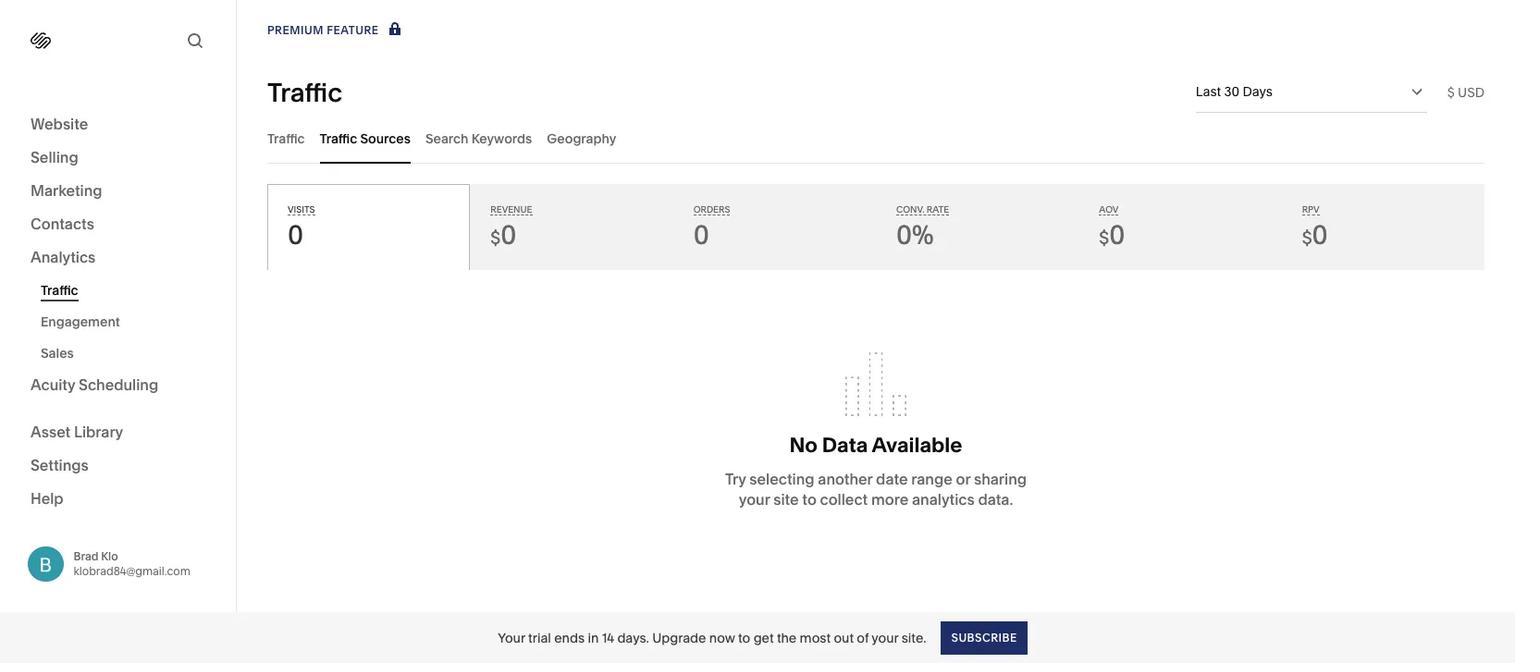 Task type: vqa. For each thing, say whether or not it's contained in the screenshot.
the Digital Products button
no



Task type: locate. For each thing, give the bounding box(es) containing it.
last 30 days button
[[1196, 71, 1427, 112]]

0
[[288, 219, 304, 251], [501, 219, 516, 251], [693, 219, 709, 251], [1109, 219, 1125, 251], [1312, 219, 1328, 251]]

1 $ 0 from the left
[[491, 219, 516, 251]]

traffic left sources on the left top of page
[[320, 130, 357, 147]]

last 30 days
[[1196, 83, 1273, 100]]

0 for rpv
[[1312, 219, 1328, 251]]

rate
[[927, 204, 949, 215]]

help link
[[31, 488, 63, 508]]

your right of
[[872, 630, 899, 646]]

2 $ 0 from the left
[[1099, 219, 1125, 251]]

5 0 from the left
[[1312, 219, 1328, 251]]

to inside the "try selecting another date range or sharing your site to collect more analytics data."
[[802, 490, 817, 508]]

to
[[802, 490, 817, 508], [738, 630, 751, 646]]

$
[[1447, 84, 1455, 100], [491, 228, 501, 249], [1099, 228, 1109, 249], [1302, 228, 1312, 249]]

selecting
[[750, 470, 815, 488]]

$ down rpv
[[1302, 228, 1312, 249]]

2 0 from the left
[[501, 219, 516, 251]]

0 horizontal spatial to
[[738, 630, 751, 646]]

traffic inside traffic link
[[41, 282, 78, 299]]

klo
[[101, 549, 118, 563]]

0 down aov
[[1109, 219, 1125, 251]]

selling
[[31, 148, 78, 167]]

keywords
[[472, 130, 532, 147]]

0 vertical spatial your
[[739, 490, 770, 508]]

0 down the "visits"
[[288, 219, 304, 251]]

traffic sources button
[[320, 113, 411, 164]]

collect
[[820, 490, 868, 508]]

try
[[725, 470, 746, 488]]

brad klo klobrad84@gmail.com
[[74, 549, 190, 578]]

settings
[[31, 456, 89, 474]]

range
[[911, 470, 953, 488]]

rpv
[[1302, 204, 1320, 215]]

tab list
[[267, 113, 1485, 164]]

orders
[[693, 204, 730, 215]]

$ down revenue in the top of the page
[[491, 228, 501, 249]]

0 down orders
[[693, 219, 709, 251]]

visits
[[288, 204, 315, 215]]

premium
[[267, 23, 324, 37]]

days.
[[617, 630, 649, 646]]

0 vertical spatial to
[[802, 490, 817, 508]]

help
[[31, 489, 63, 507]]

1 0 from the left
[[288, 219, 304, 251]]

$ 0 down rpv
[[1302, 219, 1328, 251]]

scheduling
[[79, 376, 158, 394]]

1 horizontal spatial $ 0
[[1099, 219, 1125, 251]]

usd
[[1458, 84, 1485, 100]]

0 down revenue in the top of the page
[[501, 219, 516, 251]]

3 0 from the left
[[693, 219, 709, 251]]

to right site
[[802, 490, 817, 508]]

more
[[871, 490, 909, 508]]

$ 0
[[491, 219, 516, 251], [1099, 219, 1125, 251], [1302, 219, 1328, 251]]

4 0 from the left
[[1109, 219, 1125, 251]]

1 horizontal spatial your
[[872, 630, 899, 646]]

0%
[[896, 219, 934, 251]]

analytics
[[912, 490, 975, 508]]

to left get
[[738, 630, 751, 646]]

contacts link
[[31, 214, 205, 236]]

1 horizontal spatial to
[[802, 490, 817, 508]]

last
[[1196, 83, 1221, 100]]

0 horizontal spatial your
[[739, 490, 770, 508]]

analytics
[[31, 248, 96, 266]]

0 down rpv
[[1312, 219, 1328, 251]]

asset
[[31, 422, 71, 441]]

search
[[425, 130, 469, 147]]

site
[[774, 490, 799, 508]]

traffic
[[267, 76, 342, 108], [267, 130, 305, 147], [320, 130, 357, 147], [41, 282, 78, 299]]

$ 0 for aov
[[1099, 219, 1125, 251]]

tab list containing traffic
[[267, 113, 1485, 164]]

traffic button
[[267, 113, 305, 164]]

revenue
[[491, 204, 532, 215]]

selling link
[[31, 147, 205, 169]]

get
[[754, 630, 774, 646]]

1 vertical spatial your
[[872, 630, 899, 646]]

$ 0 down revenue in the top of the page
[[491, 219, 516, 251]]

$ 0 down aov
[[1099, 219, 1125, 251]]

acuity scheduling
[[31, 376, 158, 394]]

brad
[[74, 549, 98, 563]]

your trial ends in 14 days. upgrade now to get the most out of your site.
[[498, 630, 926, 646]]

$ down aov
[[1099, 228, 1109, 249]]

1 vertical spatial to
[[738, 630, 751, 646]]

your
[[739, 490, 770, 508], [872, 630, 899, 646]]

your
[[498, 630, 525, 646]]

premium feature
[[267, 23, 379, 37]]

3 $ 0 from the left
[[1302, 219, 1328, 251]]

no data available
[[790, 433, 962, 458]]

sources
[[360, 130, 411, 147]]

0 horizontal spatial $ 0
[[491, 219, 516, 251]]

traffic inside "traffic sources" button
[[320, 130, 357, 147]]

2 horizontal spatial $ 0
[[1302, 219, 1328, 251]]

traffic down analytics
[[41, 282, 78, 299]]

or
[[956, 470, 971, 488]]

0 inside the orders 0
[[693, 219, 709, 251]]

asset library
[[31, 422, 123, 441]]

your down try
[[739, 490, 770, 508]]

subscribe
[[951, 630, 1017, 644]]

out
[[834, 630, 854, 646]]

$ for aov
[[1099, 228, 1109, 249]]



Task type: describe. For each thing, give the bounding box(es) containing it.
now
[[709, 630, 735, 646]]

marketing link
[[31, 180, 205, 203]]

library
[[74, 422, 123, 441]]

trial
[[528, 630, 551, 646]]

30
[[1224, 83, 1240, 100]]

0 for revenue
[[501, 219, 516, 251]]

in
[[588, 630, 599, 646]]

data.
[[978, 490, 1013, 508]]

most
[[800, 630, 831, 646]]

engagement
[[41, 314, 120, 330]]

geography
[[547, 130, 616, 147]]

aov
[[1099, 204, 1119, 215]]

acuity
[[31, 376, 75, 394]]

data
[[822, 433, 868, 458]]

available
[[872, 433, 962, 458]]

upgrade
[[652, 630, 706, 646]]

traffic up the "visits"
[[267, 130, 305, 147]]

sharing
[[974, 470, 1027, 488]]

days
[[1243, 83, 1273, 100]]

orders 0
[[693, 204, 730, 251]]

website link
[[31, 114, 205, 136]]

conv.
[[896, 204, 925, 215]]

sales link
[[41, 338, 216, 369]]

sales
[[41, 345, 74, 362]]

$ left usd
[[1447, 84, 1455, 100]]

acuity scheduling link
[[31, 375, 205, 397]]

ends
[[554, 630, 585, 646]]

site.
[[902, 630, 926, 646]]

traffic sources
[[320, 130, 411, 147]]

klobrad84@gmail.com
[[74, 564, 190, 578]]

traffic up traffic 'button'
[[267, 76, 342, 108]]

website
[[31, 115, 88, 133]]

feature
[[327, 23, 379, 37]]

0 inside visits 0
[[288, 219, 304, 251]]

$ 0 for revenue
[[491, 219, 516, 251]]

conv. rate 0%
[[896, 204, 949, 251]]

your inside the "try selecting another date range or sharing your site to collect more analytics data."
[[739, 490, 770, 508]]

$ for rpv
[[1302, 228, 1312, 249]]

$ for revenue
[[491, 228, 501, 249]]

of
[[857, 630, 869, 646]]

subscribe button
[[941, 621, 1028, 654]]

premium feature button
[[267, 20, 405, 41]]

traffic link
[[41, 275, 216, 306]]

another
[[818, 470, 873, 488]]

$ usd
[[1447, 84, 1485, 100]]

settings link
[[31, 455, 205, 477]]

marketing
[[31, 181, 102, 200]]

try selecting another date range or sharing your site to collect more analytics data.
[[725, 470, 1027, 508]]

search keywords
[[425, 130, 532, 147]]

contacts
[[31, 215, 94, 233]]

no
[[790, 433, 818, 458]]

geography button
[[547, 113, 616, 164]]

the
[[777, 630, 797, 646]]

date
[[876, 470, 908, 488]]

14
[[602, 630, 614, 646]]

engagement link
[[41, 306, 216, 338]]

visits 0
[[288, 204, 315, 251]]

0 for aov
[[1109, 219, 1125, 251]]

asset library link
[[31, 421, 205, 444]]

analytics link
[[31, 247, 205, 269]]

$ 0 for rpv
[[1302, 219, 1328, 251]]

search keywords button
[[425, 113, 532, 164]]



